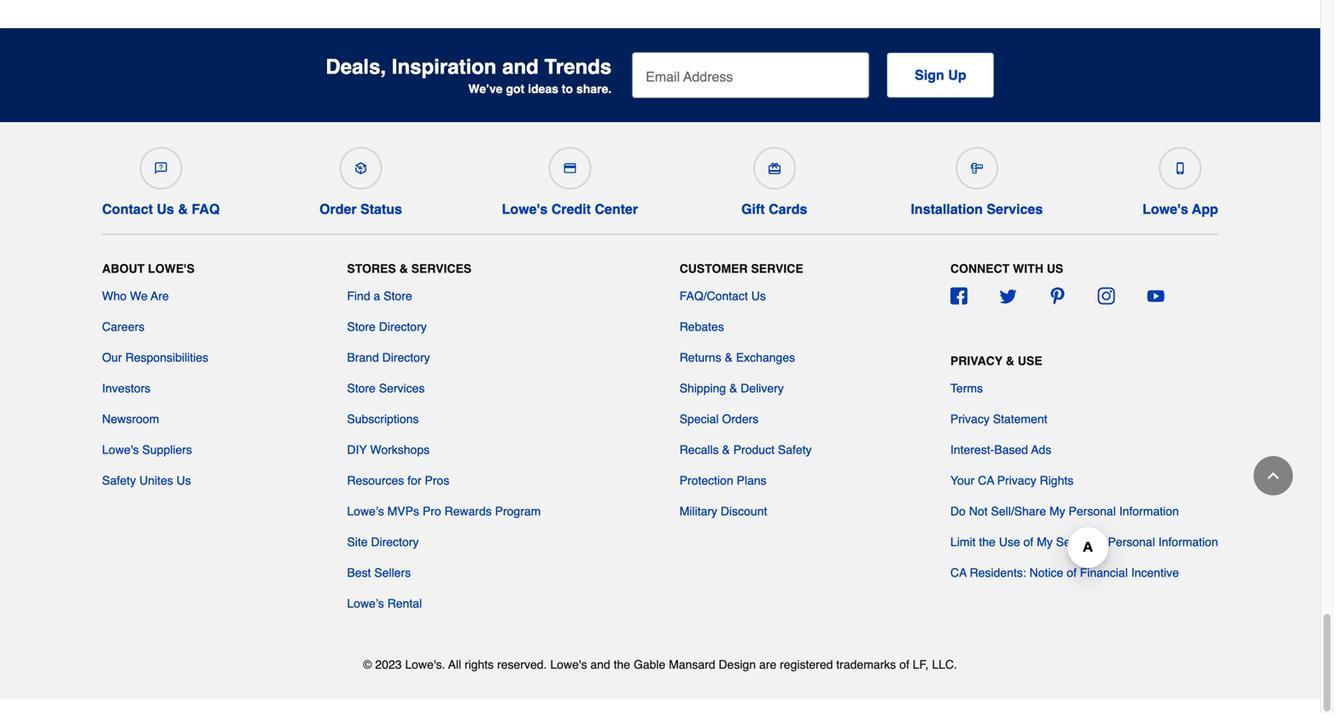 Task type: locate. For each thing, give the bounding box(es) containing it.
& right stores
[[399, 262, 408, 275]]

brand
[[347, 351, 379, 364]]

1 vertical spatial ca
[[951, 566, 967, 580]]

0 horizontal spatial and
[[502, 55, 539, 78]]

do not sell/share my personal information link
[[951, 503, 1179, 520]]

0 horizontal spatial ca
[[951, 566, 967, 580]]

1 vertical spatial information
[[1159, 535, 1218, 549]]

share.
[[576, 82, 612, 96]]

privacy for privacy & use
[[951, 354, 1003, 368]]

1 vertical spatial and
[[591, 658, 610, 671]]

my inside "link"
[[1050, 504, 1066, 518]]

a
[[374, 289, 380, 303]]

and left gable
[[591, 658, 610, 671]]

order status
[[319, 201, 402, 217]]

services for installation services
[[987, 201, 1043, 217]]

plans
[[737, 474, 767, 487]]

1 vertical spatial my
[[1037, 535, 1053, 549]]

resources for pros
[[347, 474, 449, 487]]

directory
[[379, 320, 427, 334], [382, 351, 430, 364], [371, 535, 419, 549]]

Email Address email field
[[632, 52, 870, 98]]

rebates link
[[680, 318, 724, 335]]

faq
[[192, 201, 220, 217]]

of inside ca residents: notice of financial incentive link
[[1067, 566, 1077, 580]]

lowe's for lowe's mvps pro rewards program
[[347, 504, 384, 518]]

1 horizontal spatial of
[[1024, 535, 1034, 549]]

& for privacy & use
[[1006, 354, 1015, 368]]

store services
[[347, 381, 425, 395]]

1 horizontal spatial and
[[591, 658, 610, 671]]

the
[[979, 535, 996, 549], [614, 658, 630, 671]]

1 vertical spatial personal
[[1108, 535, 1155, 549]]

service
[[751, 262, 804, 275]]

0 vertical spatial privacy
[[951, 354, 1003, 368]]

us
[[157, 201, 174, 217], [751, 289, 766, 303], [177, 474, 191, 487]]

customer
[[680, 262, 748, 275]]

of
[[1024, 535, 1034, 549], [1067, 566, 1077, 580], [900, 658, 910, 671]]

the right limit
[[979, 535, 996, 549]]

lowe's for lowe's rental
[[347, 597, 384, 610]]

1 vertical spatial privacy
[[951, 412, 990, 426]]

we've
[[468, 82, 503, 96]]

services
[[987, 201, 1043, 217], [411, 262, 472, 275], [379, 381, 425, 395]]

who we are
[[102, 289, 169, 303]]

us right unites
[[177, 474, 191, 487]]

use for the
[[999, 535, 1020, 549]]

lowe's
[[502, 201, 548, 217], [1143, 201, 1189, 217], [148, 262, 195, 275], [102, 443, 139, 457], [550, 658, 587, 671]]

lowe's credit center link
[[502, 140, 638, 217]]

1 vertical spatial lowe's
[[347, 597, 384, 610]]

store directory link
[[347, 318, 427, 335]]

facebook image
[[951, 288, 968, 305]]

subscriptions link
[[347, 411, 419, 428]]

& right the "returns"
[[725, 351, 733, 364]]

lowe's left credit
[[502, 201, 548, 217]]

interest-based ads
[[951, 443, 1052, 457]]

recalls
[[680, 443, 719, 457]]

pickup image
[[355, 162, 367, 174]]

use down sell/share
[[999, 535, 1020, 549]]

rights
[[1040, 474, 1074, 487]]

0 horizontal spatial us
[[157, 201, 174, 217]]

registered
[[780, 658, 833, 671]]

2 vertical spatial of
[[900, 658, 910, 671]]

the left gable
[[614, 658, 630, 671]]

2 lowe's from the top
[[347, 597, 384, 610]]

we
[[130, 289, 148, 303]]

lowe's for lowe's suppliers
[[102, 443, 139, 457]]

information inside limit the use of my sensitive personal information link
[[1159, 535, 1218, 549]]

ideas
[[528, 82, 559, 96]]

0 horizontal spatial safety
[[102, 474, 136, 487]]

0 vertical spatial personal
[[1069, 504, 1116, 518]]

instagram image
[[1098, 288, 1115, 305]]

returns & exchanges
[[680, 351, 795, 364]]

suppliers
[[142, 443, 192, 457]]

directory up "sellers"
[[371, 535, 419, 549]]

safety right the product
[[778, 443, 812, 457]]

0 vertical spatial directory
[[379, 320, 427, 334]]

ca residents: notice of financial incentive
[[951, 566, 1179, 580]]

1 horizontal spatial the
[[979, 535, 996, 549]]

about lowe's
[[102, 262, 195, 275]]

terms
[[951, 381, 983, 395]]

1 vertical spatial us
[[751, 289, 766, 303]]

protection plans
[[680, 474, 767, 487]]

discount
[[721, 504, 767, 518]]

us for faq/contact
[[751, 289, 766, 303]]

returns & exchanges link
[[680, 349, 795, 366]]

0 vertical spatial the
[[979, 535, 996, 549]]

gift card image
[[769, 162, 781, 174]]

of inside limit the use of my sensitive personal information link
[[1024, 535, 1034, 549]]

all
[[448, 658, 461, 671]]

lowe's.
[[405, 658, 445, 671]]

installation services link
[[911, 140, 1043, 217]]

use up statement
[[1018, 354, 1043, 368]]

& right recalls
[[722, 443, 730, 457]]

0 vertical spatial store
[[384, 289, 412, 303]]

1 vertical spatial use
[[999, 535, 1020, 549]]

1 horizontal spatial us
[[177, 474, 191, 487]]

2 vertical spatial services
[[379, 381, 425, 395]]

personal inside do not sell/share my personal information "link"
[[1069, 504, 1116, 518]]

my
[[1050, 504, 1066, 518], [1037, 535, 1053, 549]]

privacy
[[951, 354, 1003, 368], [951, 412, 990, 426], [997, 474, 1037, 487]]

careers link
[[102, 318, 145, 335]]

shipping
[[680, 381, 726, 395]]

personal inside limit the use of my sensitive personal information link
[[1108, 535, 1155, 549]]

lowe's right reserved.
[[550, 658, 587, 671]]

limit the use of my sensitive personal information
[[951, 535, 1218, 549]]

privacy up terms
[[951, 354, 1003, 368]]

protection
[[680, 474, 734, 487]]

store for directory
[[347, 320, 376, 334]]

1 vertical spatial of
[[1067, 566, 1077, 580]]

ca
[[978, 474, 994, 487], [951, 566, 967, 580]]

0 vertical spatial lowe's
[[347, 504, 384, 518]]

0 vertical spatial ca
[[978, 474, 994, 487]]

lowe's left app in the right top of the page
[[1143, 201, 1189, 217]]

0 horizontal spatial of
[[900, 658, 910, 671]]

ads
[[1031, 443, 1052, 457]]

lowe's down newsroom
[[102, 443, 139, 457]]

2 vertical spatial store
[[347, 381, 376, 395]]

my up notice
[[1037, 535, 1053, 549]]

& left 'delivery'
[[730, 381, 738, 395]]

deals, inspiration and trends we've got ideas to share.
[[326, 55, 612, 96]]

incentive
[[1131, 566, 1179, 580]]

of right notice
[[1067, 566, 1077, 580]]

2 vertical spatial directory
[[371, 535, 419, 549]]

to
[[562, 82, 573, 96]]

0 vertical spatial information
[[1119, 504, 1179, 518]]

& up statement
[[1006, 354, 1015, 368]]

1 vertical spatial directory
[[382, 351, 430, 364]]

gift
[[742, 201, 765, 217]]

1 lowe's from the top
[[347, 504, 384, 518]]

0 vertical spatial use
[[1018, 354, 1043, 368]]

best sellers
[[347, 566, 411, 580]]

store up brand
[[347, 320, 376, 334]]

of left lf,
[[900, 658, 910, 671]]

privacy up sell/share
[[997, 474, 1037, 487]]

0 vertical spatial and
[[502, 55, 539, 78]]

0 vertical spatial of
[[1024, 535, 1034, 549]]

recalls & product safety
[[680, 443, 812, 457]]

information inside do not sell/share my personal information "link"
[[1119, 504, 1179, 518]]

directory up brand directory
[[379, 320, 427, 334]]

1 horizontal spatial safety
[[778, 443, 812, 457]]

up
[[948, 67, 967, 83]]

store down brand
[[347, 381, 376, 395]]

us down customer service
[[751, 289, 766, 303]]

our responsibilities link
[[102, 349, 208, 366]]

lowe's down best
[[347, 597, 384, 610]]

my down rights
[[1050, 504, 1066, 518]]

services up connect with us
[[987, 201, 1043, 217]]

military discount
[[680, 504, 767, 518]]

0 vertical spatial us
[[157, 201, 174, 217]]

inspiration
[[392, 55, 497, 78]]

store right a
[[384, 289, 412, 303]]

0 vertical spatial services
[[987, 201, 1043, 217]]

services down brand directory "link"
[[379, 381, 425, 395]]

faq/contact us
[[680, 289, 766, 303]]

safety left unites
[[102, 474, 136, 487]]

credit
[[552, 201, 591, 217]]

0 vertical spatial my
[[1050, 504, 1066, 518]]

privacy up 'interest-'
[[951, 412, 990, 426]]

lowe's app link
[[1143, 140, 1218, 217]]

unites
[[139, 474, 173, 487]]

and inside 'deals, inspiration and trends we've got ideas to share.'
[[502, 55, 539, 78]]

us right "contact"
[[157, 201, 174, 217]]

0 vertical spatial safety
[[778, 443, 812, 457]]

personal up incentive
[[1108, 535, 1155, 549]]

twitter image
[[1000, 288, 1017, 305]]

services for store services
[[379, 381, 425, 395]]

site directory
[[347, 535, 419, 549]]

lowe's credit center
[[502, 201, 638, 217]]

workshops
[[370, 443, 430, 457]]

privacy for privacy statement
[[951, 412, 990, 426]]

privacy statement
[[951, 412, 1048, 426]]

directory down store directory link
[[382, 351, 430, 364]]

brand directory link
[[347, 349, 430, 366]]

2 horizontal spatial of
[[1067, 566, 1077, 580]]

of for financial
[[1067, 566, 1077, 580]]

ca right your
[[978, 474, 994, 487]]

directory inside "link"
[[382, 351, 430, 364]]

and up got
[[502, 55, 539, 78]]

personal up limit the use of my sensitive personal information link
[[1069, 504, 1116, 518]]

resources
[[347, 474, 404, 487]]

1 vertical spatial the
[[614, 658, 630, 671]]

1 vertical spatial safety
[[102, 474, 136, 487]]

lowe's for lowe's credit center
[[502, 201, 548, 217]]

diy
[[347, 443, 367, 457]]

of down sell/share
[[1024, 535, 1034, 549]]

our
[[102, 351, 122, 364]]

store directory
[[347, 320, 427, 334]]

chevron up image
[[1265, 467, 1282, 484]]

status
[[360, 201, 402, 217]]

ca down limit
[[951, 566, 967, 580]]

2 horizontal spatial us
[[751, 289, 766, 303]]

2 vertical spatial us
[[177, 474, 191, 487]]

safety inside safety unites us link
[[102, 474, 136, 487]]

store services link
[[347, 380, 425, 397]]

lowe's up site at bottom
[[347, 504, 384, 518]]

pinterest image
[[1049, 288, 1066, 305]]

services up find a store link
[[411, 262, 472, 275]]

1 vertical spatial store
[[347, 320, 376, 334]]



Task type: vqa. For each thing, say whether or not it's contained in the screenshot.
More like this item :
no



Task type: describe. For each thing, give the bounding box(es) containing it.
military discount link
[[680, 503, 767, 520]]

who
[[102, 289, 127, 303]]

center
[[595, 201, 638, 217]]

lowe's up are
[[148, 262, 195, 275]]

directory for site directory
[[371, 535, 419, 549]]

©
[[363, 658, 372, 671]]

gable
[[634, 658, 666, 671]]

scroll to top element
[[1254, 456, 1293, 495]]

the inside limit the use of my sensitive personal information link
[[979, 535, 996, 549]]

got
[[506, 82, 525, 96]]

pro
[[423, 504, 441, 518]]

cards
[[769, 201, 808, 217]]

& for returns & exchanges
[[725, 351, 733, 364]]

are
[[151, 289, 169, 303]]

privacy statement link
[[951, 411, 1048, 428]]

newsroom
[[102, 412, 159, 426]]

app
[[1192, 201, 1218, 217]]

sign up button
[[887, 52, 995, 98]]

limit
[[951, 535, 976, 549]]

sell/share
[[991, 504, 1046, 518]]

find a store
[[347, 289, 412, 303]]

program
[[495, 504, 541, 518]]

find
[[347, 289, 370, 303]]

best sellers link
[[347, 564, 411, 581]]

sellers
[[374, 566, 411, 580]]

for
[[408, 474, 422, 487]]

0 horizontal spatial the
[[614, 658, 630, 671]]

contact us & faq
[[102, 201, 220, 217]]

of for my
[[1024, 535, 1034, 549]]

© 2023 lowe's. all rights reserved. lowe's and the gable mansard design are registered trademarks of lf, llc.
[[363, 658, 957, 671]]

lf,
[[913, 658, 929, 671]]

mobile image
[[1175, 162, 1187, 174]]

mansard
[[669, 658, 716, 671]]

sign
[[915, 67, 945, 83]]

stores
[[347, 262, 396, 275]]

find a store link
[[347, 288, 412, 305]]

your ca privacy rights link
[[951, 472, 1074, 489]]

returns
[[680, 351, 722, 364]]

subscriptions
[[347, 412, 419, 426]]

statement
[[993, 412, 1048, 426]]

privacy & use
[[951, 354, 1043, 368]]

& for recalls & product safety
[[722, 443, 730, 457]]

credit card image
[[564, 162, 576, 174]]

connect
[[951, 262, 1010, 275]]

lowe's rental
[[347, 597, 422, 610]]

military
[[680, 504, 718, 518]]

terms link
[[951, 380, 983, 397]]

design
[[719, 658, 756, 671]]

best
[[347, 566, 371, 580]]

directory for brand directory
[[382, 351, 430, 364]]

reserved.
[[497, 658, 547, 671]]

interest-
[[951, 443, 995, 457]]

pros
[[425, 474, 449, 487]]

faq/contact us link
[[680, 288, 766, 305]]

do
[[951, 504, 966, 518]]

use for &
[[1018, 354, 1043, 368]]

protection plans link
[[680, 472, 767, 489]]

& for stores & services
[[399, 262, 408, 275]]

safety unites us link
[[102, 472, 191, 489]]

contact
[[102, 201, 153, 217]]

notice
[[1030, 566, 1064, 580]]

store for services
[[347, 381, 376, 395]]

trademarks
[[836, 658, 896, 671]]

deals,
[[326, 55, 386, 78]]

with
[[1013, 262, 1044, 275]]

gift cards link
[[738, 140, 811, 217]]

order status link
[[319, 140, 402, 217]]

special
[[680, 412, 719, 426]]

us
[[1047, 262, 1064, 275]]

residents:
[[970, 566, 1026, 580]]

newsroom link
[[102, 411, 159, 428]]

exchanges
[[736, 351, 795, 364]]

site
[[347, 535, 368, 549]]

brand directory
[[347, 351, 430, 364]]

delivery
[[741, 381, 784, 395]]

rental
[[387, 597, 422, 610]]

stores & services
[[347, 262, 472, 275]]

customer care image
[[155, 162, 167, 174]]

lowe's suppliers link
[[102, 441, 192, 458]]

safety inside the recalls & product safety link
[[778, 443, 812, 457]]

responsibilities
[[125, 351, 208, 364]]

lowe's mvps pro rewards program link
[[347, 503, 541, 520]]

1 vertical spatial services
[[411, 262, 472, 275]]

2023
[[375, 658, 402, 671]]

trends
[[545, 55, 612, 78]]

& for shipping & delivery
[[730, 381, 738, 395]]

dimensions image
[[971, 162, 983, 174]]

1 horizontal spatial ca
[[978, 474, 994, 487]]

sign up form
[[632, 52, 995, 98]]

2 vertical spatial privacy
[[997, 474, 1037, 487]]

directory for store directory
[[379, 320, 427, 334]]

product
[[733, 443, 775, 457]]

your
[[951, 474, 975, 487]]

& left faq
[[178, 201, 188, 217]]

lowe's for lowe's app
[[1143, 201, 1189, 217]]

orders
[[722, 412, 759, 426]]

recalls & product safety link
[[680, 441, 812, 458]]

us for contact
[[157, 201, 174, 217]]

connect with us
[[951, 262, 1064, 275]]

based
[[995, 443, 1028, 457]]

interest-based ads link
[[951, 441, 1052, 458]]

your ca privacy rights
[[951, 474, 1074, 487]]

youtube image
[[1147, 288, 1165, 305]]



